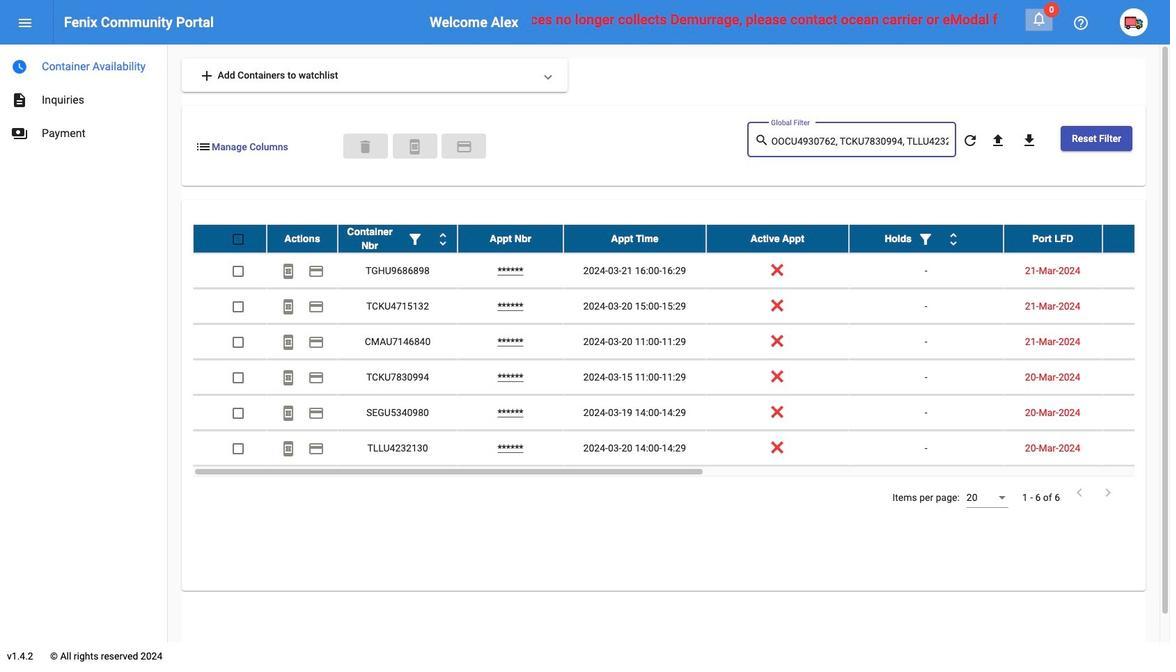 Task type: locate. For each thing, give the bounding box(es) containing it.
4 row from the top
[[193, 325, 1170, 360]]

column header
[[267, 225, 338, 253], [338, 225, 458, 253], [458, 225, 564, 253], [564, 225, 706, 253], [706, 225, 849, 253], [849, 225, 1004, 253], [1004, 225, 1103, 253], [1103, 225, 1170, 253]]

3 row from the top
[[193, 289, 1170, 325]]

cell
[[1103, 254, 1170, 288], [1103, 289, 1170, 324], [1103, 325, 1170, 360], [1103, 360, 1170, 395], [1103, 396, 1170, 431], [1103, 431, 1170, 466]]

5 cell from the top
[[1103, 396, 1170, 431]]

row
[[193, 225, 1170, 254], [193, 254, 1170, 289], [193, 289, 1170, 325], [193, 325, 1170, 360], [193, 360, 1170, 396], [193, 396, 1170, 431], [193, 431, 1170, 467]]

4 cell from the top
[[1103, 360, 1170, 395]]

6 column header from the left
[[849, 225, 1004, 253]]

3 column header from the left
[[458, 225, 564, 253]]

no color image
[[17, 15, 33, 32], [1073, 15, 1090, 32], [755, 132, 772, 149], [962, 133, 979, 149], [1021, 133, 1038, 149], [195, 139, 212, 155], [280, 299, 297, 316], [308, 299, 325, 316], [308, 335, 325, 351], [280, 370, 297, 387], [308, 370, 325, 387], [280, 406, 297, 422], [1072, 485, 1088, 502]]

delete image
[[357, 139, 374, 155]]

navigation
[[0, 45, 167, 150]]

3 cell from the top
[[1103, 325, 1170, 360]]

1 row from the top
[[193, 225, 1170, 254]]

5 column header from the left
[[706, 225, 849, 253]]

6 row from the top
[[193, 396, 1170, 431]]

grid
[[193, 225, 1170, 477]]

no color image
[[1031, 10, 1048, 27], [11, 59, 28, 75], [199, 68, 215, 85], [11, 92, 28, 109], [11, 125, 28, 142], [990, 133, 1007, 149], [407, 139, 423, 155], [456, 139, 473, 155], [407, 232, 424, 248], [435, 232, 451, 248], [918, 232, 934, 248], [945, 232, 962, 248], [280, 264, 297, 280], [308, 264, 325, 280], [280, 335, 297, 351], [308, 406, 325, 422], [280, 441, 297, 458], [308, 441, 325, 458], [1100, 485, 1117, 502]]



Task type: describe. For each thing, give the bounding box(es) containing it.
2 cell from the top
[[1103, 289, 1170, 324]]

4 column header from the left
[[564, 225, 706, 253]]

7 row from the top
[[193, 431, 1170, 467]]

1 cell from the top
[[1103, 254, 1170, 288]]

2 row from the top
[[193, 254, 1170, 289]]

Global Watchlist Filter field
[[772, 137, 949, 148]]

2 column header from the left
[[338, 225, 458, 253]]

7 column header from the left
[[1004, 225, 1103, 253]]

1 column header from the left
[[267, 225, 338, 253]]

6 cell from the top
[[1103, 431, 1170, 466]]

5 row from the top
[[193, 360, 1170, 396]]

8 column header from the left
[[1103, 225, 1170, 253]]



Task type: vqa. For each thing, say whether or not it's contained in the screenshot.
"file_download" button
no



